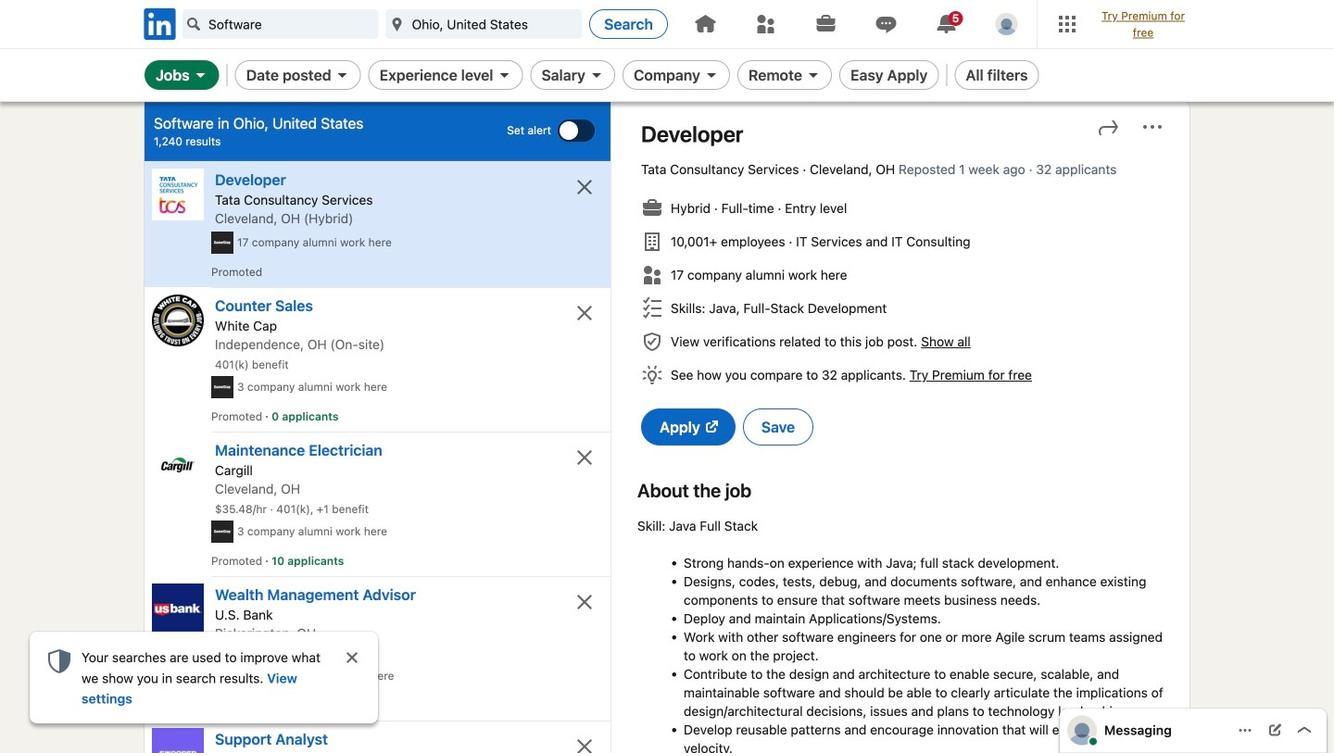 Task type: describe. For each thing, give the bounding box(es) containing it.
dismiss "your searches are used to improve what we show you in search results." notification 1 of 1. image
[[345, 651, 360, 666]]

dismiss job image
[[574, 302, 596, 324]]

0 horizontal spatial rachel moore image
[[996, 13, 1018, 35]]

remote filter. clicking this button displays all remote filter options. image
[[807, 68, 821, 83]]

Search by title, skill, or company text field
[[183, 9, 379, 39]]

City, state, or zip code text field
[[386, 9, 582, 39]]

white cap logo image
[[152, 295, 204, 347]]

company filter. clicking this button displays all company filter options. image
[[705, 68, 719, 83]]

date posted filter. clicking this button displays all date posted filter options. image
[[335, 68, 350, 83]]

dismiss job image for swooped logo
[[574, 736, 596, 754]]

1 horizontal spatial rachel moore image
[[1068, 716, 1098, 746]]



Task type: vqa. For each thing, say whether or not it's contained in the screenshot.
2nd Dismiss job icon from the bottom
yes



Task type: locate. For each thing, give the bounding box(es) containing it.
dismiss job image
[[574, 176, 596, 198], [574, 447, 596, 469], [574, 591, 596, 614], [574, 736, 596, 754]]

dismiss job image for cargill logo
[[574, 447, 596, 469]]

rachel moore image
[[996, 13, 1018, 35], [1068, 716, 1098, 746]]

experience level filter. clicking this button displays all experience level filter options. image
[[497, 68, 512, 83]]

share image
[[1098, 116, 1120, 138]]

cargill logo image
[[152, 439, 204, 491]]

0 vertical spatial rachel moore image
[[996, 13, 1018, 35]]

swooped logo image
[[152, 729, 204, 754]]

tata consultancy services logo image
[[152, 169, 204, 221]]

Easy Apply filter. button
[[840, 60, 939, 90]]

region
[[30, 632, 378, 724]]

1 vertical spatial rachel moore image
[[1068, 716, 1098, 746]]

u.s. bank logo image
[[152, 584, 204, 636]]

salary filter. clicking this button displays all salary filter options. image
[[590, 68, 604, 83]]

4 dismiss job image from the top
[[574, 736, 596, 754]]

linkedin image
[[141, 5, 179, 43], [141, 5, 179, 43]]

3 dismiss job image from the top
[[574, 591, 596, 614]]

dismiss job image for u.s. bank logo
[[574, 591, 596, 614]]

1 dismiss job image from the top
[[574, 176, 596, 198]]

filter by: jobs image
[[193, 68, 208, 83]]

custom image
[[186, 17, 201, 32]]

2 dismiss job image from the top
[[574, 447, 596, 469]]



